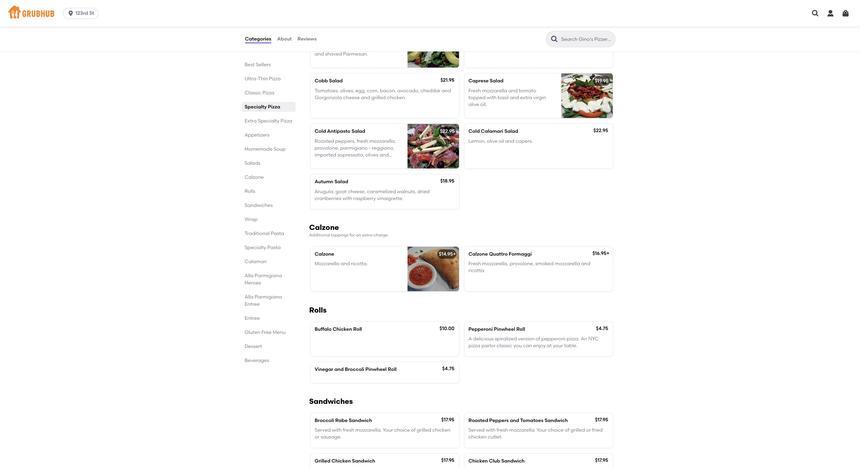 Task type: describe. For each thing, give the bounding box(es) containing it.
salads
[[245, 160, 261, 166]]

can
[[523, 343, 532, 349]]

walnuts, inside arugula, goat cheese, caramelized walnuts, dried cranberries with raspberry vinaigrette.
[[397, 189, 417, 195]]

about button
[[277, 27, 292, 52]]

caramelized
[[367, 189, 396, 195]]

monte bianco salad
[[315, 28, 362, 33]]

$16.95 +
[[593, 251, 610, 257]]

$14.95
[[439, 251, 453, 257]]

1 vertical spatial rolls
[[309, 306, 327, 315]]

chicken left club at the bottom of the page
[[469, 459, 488, 464]]

and inside arugula, avocado, sun-dried tomatoes topped with goat cheese and shaved parmesan.
[[315, 51, 324, 57]]

extra specialty pizza
[[245, 118, 292, 124]]

topped inside arugula, avocado, sun-dried tomatoes topped with goat cheese and shaved parmesan.
[[339, 44, 356, 50]]

bianco
[[331, 28, 348, 33]]

gorgonzola inside tomatoes, olives, egg, corn, bacon, avocado, cheddar and gorgonzola cheese and grilled chicken.
[[315, 95, 342, 101]]

mozzarella and ricotta.
[[315, 261, 368, 267]]

parmigiano
[[341, 145, 368, 151]]

your for sandwich
[[383, 428, 393, 434]]

monte bianco salad image
[[408, 23, 459, 68]]

0 horizontal spatial sandwiches
[[245, 203, 273, 209]]

chicken for buffalo
[[333, 327, 352, 332]]

pizza down thin
[[263, 90, 274, 96]]

olives,
[[340, 88, 355, 94]]

grilled inside tomatoes, olives, egg, corn, bacon, avocado, cheddar and gorgonzola cheese and grilled chicken.
[[372, 95, 386, 101]]

toppings
[[331, 233, 349, 238]]

pizza
[[469, 343, 481, 349]]

0 vertical spatial walnuts,
[[500, 37, 519, 43]]

bacon,
[[380, 88, 397, 94]]

specialty pizza
[[245, 104, 280, 110]]

0 vertical spatial ricotta.
[[351, 261, 368, 267]]

sopressata,
[[338, 152, 365, 158]]

123rd st
[[76, 10, 94, 16]]

calzone left quattro
[[469, 251, 488, 257]]

$10.00
[[440, 326, 455, 332]]

0 horizontal spatial $4.75
[[443, 366, 455, 372]]

best
[[245, 62, 255, 68]]

buffalo
[[315, 327, 332, 332]]

caprese
[[469, 78, 489, 84]]

and inside fresh mozzarella, provolone, smoked mozzarella and ricotta.
[[582, 261, 591, 267]]

served for chicken
[[469, 428, 485, 434]]

caprese salad image
[[562, 74, 613, 118]]

provolone, inside roasted peppers, fresh mozzarella, provolone, parmigiano - reggiano, imported sopressata, olives and tomatoes.
[[315, 145, 339, 151]]

imported
[[315, 152, 336, 158]]

cold for cold calamari salad
[[469, 129, 480, 134]]

with inside arugula, avocado, sun-dried tomatoes topped with goat cheese and shaved parmesan.
[[357, 44, 367, 50]]

avocado, inside arugula, avocado, sun-dried tomatoes topped with goat cheese and shaved parmesan.
[[336, 37, 358, 43]]

extra inside the fresh mozzarella and tomato topped with basil and extra virgin olive oil.
[[521, 95, 533, 101]]

$16.95
[[593, 251, 607, 257]]

mozzarella
[[315, 261, 340, 267]]

sausage.
[[321, 435, 342, 441]]

0 horizontal spatial broccoli
[[315, 418, 334, 424]]

sandwich for grilled chicken sandwich
[[352, 459, 376, 464]]

tomatoes
[[521, 418, 544, 424]]

$19.95 for fresh mozzarella and tomato topped with basil and extra virgin olive oil.
[[595, 78, 609, 84]]

cobb salad
[[315, 78, 343, 84]]

best sellers
[[245, 62, 271, 68]]

with inside the fresh mozzarella and tomato topped with basil and extra virgin olive oil.
[[487, 95, 497, 101]]

version
[[518, 336, 535, 342]]

specialty for pizza
[[245, 104, 267, 110]]

cold for cold antipasto salad
[[315, 129, 326, 134]]

calzone down salads
[[245, 175, 264, 180]]

salad up "sun-"
[[349, 28, 362, 33]]

calzone additional toppings for an extra charge.
[[309, 223, 389, 238]]

shaved
[[325, 51, 342, 57]]

your for and
[[537, 428, 547, 434]]

reviews
[[298, 36, 317, 42]]

salad up 'croutons'
[[521, 28, 534, 33]]

svg image inside 123rd st button
[[67, 10, 74, 17]]

organic
[[469, 28, 488, 33]]

parlor
[[482, 343, 496, 349]]

smoked
[[536, 261, 554, 267]]

gluten
[[245, 330, 260, 336]]

-
[[369, 145, 371, 151]]

reggiano,
[[372, 145, 395, 151]]

+ for $14.95 +
[[453, 251, 456, 257]]

oil
[[499, 138, 504, 144]]

search icon image
[[551, 35, 559, 43]]

roll for buffalo chicken roll
[[354, 327, 362, 332]]

with inside arugula, goat cheese, caramelized walnuts, dried cranberries with raspberry vinaigrette.
[[343, 196, 353, 202]]

nyc
[[589, 336, 599, 342]]

table.
[[565, 343, 578, 349]]

with inside served with fresh mozzarella. your choice of grilled or fried chicken cutlet.
[[486, 428, 496, 434]]

1 vertical spatial sandwiches
[[309, 397, 353, 406]]

$17.95 for served with fresh mozzarella. your choice of grilled or fried chicken cutlet.
[[596, 417, 609, 423]]

quattro
[[489, 251, 508, 257]]

chicken for grilled
[[332, 459, 351, 464]]

grilled for broccoli rabe sandwich
[[417, 428, 432, 434]]

arugula, goat cheese, caramelized walnuts, dried cranberries with raspberry vinaigrette.
[[315, 189, 430, 202]]

egg,
[[356, 88, 366, 94]]

0 vertical spatial gorgonzola
[[553, 37, 580, 43]]

$21.95
[[441, 77, 455, 83]]

caramelized
[[469, 37, 499, 43]]

homemade soup
[[245, 146, 286, 152]]

peppers
[[490, 418, 509, 424]]

alla for alla parmigiana heroes
[[245, 273, 254, 279]]

cold antipasto salad image
[[408, 124, 459, 169]]

vinegar and broccoli pinwheel roll
[[315, 367, 397, 373]]

0 horizontal spatial calamari
[[245, 259, 267, 265]]

mozzarella. for sandwich
[[356, 428, 382, 434]]

chicken.
[[387, 95, 407, 101]]

a delicious spiralized version of pepperoni pizza. an nyc pizza parlor classic you can enjoy at your table.
[[469, 336, 599, 349]]

classic
[[497, 343, 513, 349]]

pepperoni
[[469, 327, 493, 332]]

calzone inside calzone additional toppings for an extra charge.
[[309, 223, 339, 232]]

cold antipasto salad
[[315, 129, 366, 134]]

fresh mozzarella, provolone, smoked mozzarella and ricotta.
[[469, 261, 591, 274]]

grilled chicken sandwich
[[315, 459, 376, 464]]

tomatoes,
[[315, 88, 339, 94]]

roasted peppers, fresh mozzarella, provolone, parmigiano - reggiano, imported sopressata, olives and tomatoes.
[[315, 138, 396, 165]]

rabe
[[335, 418, 348, 424]]

about
[[277, 36, 292, 42]]

fresh for fresh mozzarella and tomato topped with basil and extra virgin olive oil.
[[469, 88, 481, 94]]

buffalo chicken roll
[[315, 327, 362, 332]]

caramelized walnuts, croutons and gorgonzola cheese.
[[469, 37, 599, 43]]

123rd
[[76, 10, 88, 16]]

classic
[[245, 90, 262, 96]]

topped inside the fresh mozzarella and tomato topped with basil and extra virgin olive oil.
[[469, 95, 486, 101]]

parmigiana for heroes
[[255, 273, 282, 279]]

categories
[[245, 36, 272, 42]]

grilled
[[315, 459, 331, 464]]

salad up lemon, olive oil and capers. at the top right of page
[[505, 129, 519, 134]]

grilled for roasted peppers and tomatoes sandwich
[[571, 428, 585, 434]]

peppers,
[[335, 138, 356, 144]]

ultra-
[[245, 76, 258, 82]]

a
[[469, 336, 472, 342]]

sandwich for broccoli rabe sandwich
[[349, 418, 372, 424]]

mozzarella, inside fresh mozzarella, provolone, smoked mozzarella and ricotta.
[[482, 261, 509, 267]]

0 vertical spatial calamari
[[481, 129, 504, 134]]

mozzarella inside the fresh mozzarella and tomato topped with basil and extra virgin olive oil.
[[482, 88, 508, 94]]

1 vertical spatial specialty
[[258, 118, 280, 124]]

1 horizontal spatial roll
[[388, 367, 397, 373]]



Task type: locate. For each thing, give the bounding box(es) containing it.
walnuts, down greens
[[500, 37, 519, 43]]

0 vertical spatial mozzarella,
[[370, 138, 396, 144]]

1 horizontal spatial choice
[[548, 428, 564, 434]]

$19.95 for arugula, avocado, sun-dried tomatoes topped with goat cheese and shaved parmesan.
[[441, 28, 455, 33]]

1 horizontal spatial mozzarella
[[555, 261, 580, 267]]

0 horizontal spatial roll
[[354, 327, 362, 332]]

+ for $16.95 +
[[607, 251, 610, 257]]

roasted inside roasted peppers, fresh mozzarella, provolone, parmigiano - reggiano, imported sopressata, olives and tomatoes.
[[315, 138, 334, 144]]

additional
[[309, 233, 330, 238]]

beverages
[[245, 358, 269, 364]]

an
[[356, 233, 361, 238]]

roasted for roasted peppers and tomatoes sandwich
[[469, 418, 489, 424]]

of inside 'served with fresh mozzarella. your choice of grilled chicken or sausage.'
[[411, 428, 416, 434]]

specialty for pasta
[[245, 245, 266, 251]]

ultra-thin pizza
[[245, 76, 281, 82]]

1 vertical spatial chicken
[[469, 435, 487, 441]]

pizza right thin
[[269, 76, 281, 82]]

0 horizontal spatial $22.95
[[440, 129, 455, 134]]

fresh for sandwich
[[343, 428, 355, 434]]

goat inside arugula, goat cheese, caramelized walnuts, dried cranberries with raspberry vinaigrette.
[[336, 189, 347, 195]]

alla parmigiana heroes
[[245, 273, 282, 286]]

served with fresh mozzarella. your choice of grilled chicken or sausage.
[[315, 428, 451, 441]]

mozzarella. inside 'served with fresh mozzarella. your choice of grilled chicken or sausage.'
[[356, 428, 382, 434]]

grilled inside served with fresh mozzarella. your choice of grilled or fried chicken cutlet.
[[571, 428, 585, 434]]

mozzarella right the smoked
[[555, 261, 580, 267]]

1 horizontal spatial $4.75
[[597, 326, 609, 332]]

extra down tomato
[[521, 95, 533, 101]]

0 vertical spatial dried
[[369, 37, 381, 43]]

fresh up cutlet.
[[497, 428, 508, 434]]

cold left antipasto
[[315, 129, 326, 134]]

cheese inside tomatoes, olives, egg, corn, bacon, avocado, cheddar and gorgonzola cheese and grilled chicken.
[[343, 95, 360, 101]]

salad up tomatoes,
[[329, 78, 343, 84]]

0 horizontal spatial ricotta.
[[351, 261, 368, 267]]

fresh inside 'served with fresh mozzarella. your choice of grilled chicken or sausage.'
[[343, 428, 355, 434]]

with up sausage.
[[332, 428, 342, 434]]

fresh down calzone quattro formaggi
[[469, 261, 481, 267]]

$4.75
[[597, 326, 609, 332], [443, 366, 455, 372]]

2 cold from the left
[[469, 129, 480, 134]]

avocado,
[[336, 37, 358, 43], [398, 88, 420, 94]]

alla parmigiana entree
[[245, 294, 282, 308]]

0 horizontal spatial provolone,
[[315, 145, 339, 151]]

autumn
[[315, 179, 334, 185]]

1 horizontal spatial grilled
[[417, 428, 432, 434]]

provolone,
[[315, 145, 339, 151], [510, 261, 535, 267]]

lemon,
[[469, 138, 486, 144]]

mozzarella inside fresh mozzarella, provolone, smoked mozzarella and ricotta.
[[555, 261, 580, 267]]

1 vertical spatial entree
[[245, 316, 260, 322]]

topped up oil.
[[469, 95, 486, 101]]

of inside served with fresh mozzarella. your choice of grilled or fried chicken cutlet.
[[565, 428, 570, 434]]

1 horizontal spatial roasted
[[469, 418, 489, 424]]

provolone, up imported
[[315, 145, 339, 151]]

choice for roasted peppers and tomatoes sandwich
[[548, 428, 564, 434]]

1 vertical spatial olive
[[487, 138, 498, 144]]

0 vertical spatial cheese
[[380, 44, 397, 50]]

1 horizontal spatial avocado,
[[398, 88, 420, 94]]

0 vertical spatial alla
[[245, 273, 254, 279]]

sandwich right rabe
[[349, 418, 372, 424]]

1 vertical spatial goat
[[336, 189, 347, 195]]

1 arugula, from the top
[[315, 37, 335, 43]]

rolls up buffalo
[[309, 306, 327, 315]]

parmesan.
[[343, 51, 368, 57]]

arugula, for monte
[[315, 37, 335, 43]]

grilled inside 'served with fresh mozzarella. your choice of grilled chicken or sausage.'
[[417, 428, 432, 434]]

goat down autumn salad
[[336, 189, 347, 195]]

0 horizontal spatial goat
[[336, 189, 347, 195]]

salad up peppers,
[[352, 129, 366, 134]]

roll for pepperoni pinwheel roll
[[517, 327, 526, 332]]

mozzarella up basil
[[482, 88, 508, 94]]

pizza
[[269, 76, 281, 82], [263, 90, 274, 96], [268, 104, 280, 110], [281, 118, 292, 124]]

1 horizontal spatial mozzarella,
[[482, 261, 509, 267]]

pizza up extra specialty pizza
[[268, 104, 280, 110]]

1 vertical spatial arugula,
[[315, 189, 335, 195]]

mozzarella. down broccoli rabe sandwich on the left bottom of page
[[356, 428, 382, 434]]

salad up basil
[[490, 78, 504, 84]]

calamari down "specialty pasta"
[[245, 259, 267, 265]]

1 horizontal spatial or
[[587, 428, 591, 434]]

salad
[[349, 28, 362, 33], [521, 28, 534, 33], [329, 78, 343, 84], [490, 78, 504, 84], [352, 129, 366, 134], [505, 129, 519, 134], [335, 179, 349, 185]]

1 vertical spatial or
[[315, 435, 320, 441]]

wrap
[[245, 217, 258, 223]]

1 vertical spatial walnuts,
[[397, 189, 417, 195]]

0 horizontal spatial pinwheel
[[366, 367, 387, 373]]

sandwich down 'served with fresh mozzarella. your choice of grilled chicken or sausage.'
[[352, 459, 376, 464]]

pizza.
[[567, 336, 580, 342]]

0 vertical spatial pinwheel
[[494, 327, 516, 332]]

of for served with fresh mozzarella. your choice of grilled or fried chicken cutlet.
[[565, 428, 570, 434]]

0 vertical spatial olive
[[469, 102, 480, 108]]

goat inside arugula, avocado, sun-dried tomatoes topped with goat cheese and shaved parmesan.
[[368, 44, 379, 50]]

$17.95 for served with fresh mozzarella. your choice of grilled chicken or sausage.
[[442, 417, 455, 423]]

served for sausage.
[[315, 428, 331, 434]]

0 vertical spatial $4.75
[[597, 326, 609, 332]]

0 vertical spatial chicken
[[433, 428, 451, 434]]

grilled
[[372, 95, 386, 101], [417, 428, 432, 434], [571, 428, 585, 434]]

dried inside arugula, goat cheese, caramelized walnuts, dried cranberries with raspberry vinaigrette.
[[418, 189, 430, 195]]

1 your from the left
[[383, 428, 393, 434]]

topped up parmesan.
[[339, 44, 356, 50]]

1 vertical spatial pinwheel
[[366, 367, 387, 373]]

parmigiana up the heroes
[[255, 273, 282, 279]]

0 vertical spatial extra
[[521, 95, 533, 101]]

an
[[581, 336, 588, 342]]

fresh up parmigiano
[[357, 138, 369, 144]]

fresh for salad
[[357, 138, 369, 144]]

olive inside the fresh mozzarella and tomato topped with basil and extra virgin olive oil.
[[469, 102, 480, 108]]

goat
[[368, 44, 379, 50], [336, 189, 347, 195]]

cold
[[315, 129, 326, 134], [469, 129, 480, 134]]

Search Gino's Pizzeria  search field
[[561, 36, 614, 43]]

lemon, olive oil and capers.
[[469, 138, 533, 144]]

0 vertical spatial goat
[[368, 44, 379, 50]]

1 horizontal spatial dried
[[418, 189, 430, 195]]

alla for alla parmigiana entree
[[245, 294, 254, 300]]

cobb
[[315, 78, 328, 84]]

specialty pasta
[[245, 245, 281, 251]]

0 horizontal spatial of
[[411, 428, 416, 434]]

pepperoni
[[542, 336, 566, 342]]

0 vertical spatial arugula,
[[315, 37, 335, 43]]

arugula, for autumn
[[315, 189, 335, 195]]

chicken inside served with fresh mozzarella. your choice of grilled or fried chicken cutlet.
[[469, 435, 487, 441]]

1 vertical spatial broccoli
[[315, 418, 334, 424]]

with inside 'served with fresh mozzarella. your choice of grilled chicken or sausage.'
[[332, 428, 342, 434]]

1 alla from the top
[[245, 273, 254, 279]]

you
[[514, 343, 522, 349]]

1 vertical spatial fresh
[[469, 261, 481, 267]]

tomatoes
[[315, 44, 337, 50]]

corn,
[[367, 88, 379, 94]]

delicious
[[473, 336, 494, 342]]

2 fresh from the top
[[469, 261, 481, 267]]

0 horizontal spatial mozzarella,
[[370, 138, 396, 144]]

pasta right traditional
[[271, 231, 284, 237]]

1 entree from the top
[[245, 302, 260, 308]]

served inside 'served with fresh mozzarella. your choice of grilled chicken or sausage.'
[[315, 428, 331, 434]]

croutons
[[520, 37, 541, 43]]

with up oil.
[[487, 95, 497, 101]]

fresh down caprese
[[469, 88, 481, 94]]

0 vertical spatial specialty
[[245, 104, 267, 110]]

cutlet.
[[488, 435, 503, 441]]

gorgonzola down tomatoes,
[[315, 95, 342, 101]]

olive
[[469, 102, 480, 108], [487, 138, 498, 144]]

0 vertical spatial roasted
[[315, 138, 334, 144]]

0 vertical spatial broccoli
[[345, 367, 365, 373]]

heroes
[[245, 280, 261, 286]]

1 choice from the left
[[394, 428, 410, 434]]

vinegar
[[315, 367, 334, 373]]

$22.95
[[594, 128, 609, 134], [440, 129, 455, 134]]

roasted up imported
[[315, 138, 334, 144]]

1 vertical spatial ricotta.
[[469, 268, 486, 274]]

alla
[[245, 273, 254, 279], [245, 294, 254, 300]]

1 vertical spatial extra
[[362, 233, 373, 238]]

ricotta. down calzone quattro formaggi
[[469, 268, 486, 274]]

roasted for roasted peppers, fresh mozzarella, provolone, parmigiano - reggiano, imported sopressata, olives and tomatoes.
[[315, 138, 334, 144]]

sandwich for chicken club sandwich
[[502, 459, 525, 464]]

fresh mozzarella and tomato topped with basil and extra virgin olive oil.
[[469, 88, 546, 108]]

mozzarella
[[482, 88, 508, 94], [555, 261, 580, 267]]

chicken inside 'served with fresh mozzarella. your choice of grilled chicken or sausage.'
[[433, 428, 451, 434]]

1 served from the left
[[315, 428, 331, 434]]

provolone, inside fresh mozzarella, provolone, smoked mozzarella and ricotta.
[[510, 261, 535, 267]]

2 your from the left
[[537, 428, 547, 434]]

0 horizontal spatial grilled
[[372, 95, 386, 101]]

categories button
[[245, 27, 272, 52]]

your inside 'served with fresh mozzarella. your choice of grilled chicken or sausage.'
[[383, 428, 393, 434]]

2 choice from the left
[[548, 428, 564, 434]]

mozzarella. inside served with fresh mozzarella. your choice of grilled or fried chicken cutlet.
[[510, 428, 536, 434]]

0 horizontal spatial walnuts,
[[397, 189, 417, 195]]

extra right the an
[[362, 233, 373, 238]]

sandwich
[[349, 418, 372, 424], [545, 418, 568, 424], [352, 459, 376, 464], [502, 459, 525, 464]]

olive left oil.
[[469, 102, 480, 108]]

served inside served with fresh mozzarella. your choice of grilled or fried chicken cutlet.
[[469, 428, 485, 434]]

parmigiana down alla parmigiana heroes
[[255, 294, 282, 300]]

specialty down traditional
[[245, 245, 266, 251]]

1 horizontal spatial mozzarella.
[[510, 428, 536, 434]]

1 vertical spatial cheese
[[343, 95, 360, 101]]

alla down the heroes
[[245, 294, 254, 300]]

1 horizontal spatial walnuts,
[[500, 37, 519, 43]]

broccoli
[[345, 367, 365, 373], [315, 418, 334, 424]]

chicken club sandwich
[[469, 459, 525, 464]]

123rd st button
[[63, 8, 101, 19]]

sandwich right tomatoes on the bottom right
[[545, 418, 568, 424]]

cheese inside arugula, avocado, sun-dried tomatoes topped with goat cheese and shaved parmesan.
[[380, 44, 397, 50]]

fresh inside served with fresh mozzarella. your choice of grilled or fried chicken cutlet.
[[497, 428, 508, 434]]

1 parmigiana from the top
[[255, 273, 282, 279]]

choice for broccoli rabe sandwich
[[394, 428, 410, 434]]

mozzarella, down quattro
[[482, 261, 509, 267]]

avocado, inside tomatoes, olives, egg, corn, bacon, avocado, cheddar and gorgonzola cheese and grilled chicken.
[[398, 88, 420, 94]]

0 horizontal spatial choice
[[394, 428, 410, 434]]

1 horizontal spatial fresh
[[357, 138, 369, 144]]

mozzarella. for and
[[510, 428, 536, 434]]

1 horizontal spatial topped
[[469, 95, 486, 101]]

$18.95
[[441, 178, 455, 184]]

sandwiches up wrap
[[245, 203, 273, 209]]

1 vertical spatial gorgonzola
[[315, 95, 342, 101]]

for
[[350, 233, 355, 238]]

fresh down broccoli rabe sandwich on the left bottom of page
[[343, 428, 355, 434]]

choice inside 'served with fresh mozzarella. your choice of grilled chicken or sausage.'
[[394, 428, 410, 434]]

2 parmigiana from the top
[[255, 294, 282, 300]]

0 horizontal spatial roasted
[[315, 138, 334, 144]]

dried inside arugula, avocado, sun-dried tomatoes topped with goat cheese and shaved parmesan.
[[369, 37, 381, 43]]

menu
[[273, 330, 286, 336]]

chicken
[[333, 327, 352, 332], [332, 459, 351, 464], [469, 459, 488, 464]]

1 mozzarella. from the left
[[356, 428, 382, 434]]

0 vertical spatial provolone,
[[315, 145, 339, 151]]

fried
[[593, 428, 603, 434]]

$14.95 +
[[439, 251, 456, 257]]

entree up gluten
[[245, 316, 260, 322]]

1 vertical spatial $4.75
[[443, 366, 455, 372]]

cold up 'lemon,'
[[469, 129, 480, 134]]

broccoli left rabe
[[315, 418, 334, 424]]

0 vertical spatial entree
[[245, 302, 260, 308]]

2 vertical spatial specialty
[[245, 245, 266, 251]]

0 horizontal spatial mozzarella
[[482, 88, 508, 94]]

avocado, down bianco
[[336, 37, 358, 43]]

classic pizza
[[245, 90, 274, 96]]

or left sausage.
[[315, 435, 320, 441]]

0 vertical spatial mozzarella
[[482, 88, 508, 94]]

main navigation navigation
[[0, 0, 861, 27]]

1 horizontal spatial provolone,
[[510, 261, 535, 267]]

with up cutlet.
[[486, 428, 496, 434]]

fresh inside the fresh mozzarella and tomato topped with basil and extra virgin olive oil.
[[469, 88, 481, 94]]

2 entree from the top
[[245, 316, 260, 322]]

alla inside alla parmigiana entree
[[245, 294, 254, 300]]

enjoy
[[534, 343, 546, 349]]

arugula, inside arugula, goat cheese, caramelized walnuts, dried cranberries with raspberry vinaigrette.
[[315, 189, 335, 195]]

1 horizontal spatial of
[[536, 336, 541, 342]]

0 horizontal spatial cold
[[315, 129, 326, 134]]

of for served with fresh mozzarella. your choice of grilled chicken or sausage.
[[411, 428, 416, 434]]

0 horizontal spatial topped
[[339, 44, 356, 50]]

0 horizontal spatial served
[[315, 428, 331, 434]]

1 vertical spatial pasta
[[268, 245, 281, 251]]

parmigiana inside alla parmigiana heroes
[[255, 273, 282, 279]]

or inside served with fresh mozzarella. your choice of grilled or fried chicken cutlet.
[[587, 428, 591, 434]]

cold calamari salad
[[469, 129, 519, 134]]

antipasto
[[327, 129, 351, 134]]

$17.95
[[596, 27, 609, 33], [442, 417, 455, 423], [596, 417, 609, 423], [442, 458, 455, 464], [596, 458, 609, 464]]

specialty
[[245, 104, 267, 110], [258, 118, 280, 124], [245, 245, 266, 251]]

broccoli right vinegar
[[345, 367, 365, 373]]

0 horizontal spatial chicken
[[433, 428, 451, 434]]

spiralized
[[495, 336, 517, 342]]

specialty down the classic
[[245, 104, 267, 110]]

rolls up wrap
[[245, 189, 255, 194]]

cranberries
[[315, 196, 342, 202]]

provolone, down formaggi
[[510, 261, 535, 267]]

fresh inside fresh mozzarella, provolone, smoked mozzarella and ricotta.
[[469, 261, 481, 267]]

entree down the heroes
[[245, 302, 260, 308]]

organic baby greens salad
[[469, 28, 534, 33]]

pinwheel
[[494, 327, 516, 332], [366, 367, 387, 373]]

choice inside served with fresh mozzarella. your choice of grilled or fried chicken cutlet.
[[548, 428, 564, 434]]

1 fresh from the top
[[469, 88, 481, 94]]

ricotta. inside fresh mozzarella, provolone, smoked mozzarella and ricotta.
[[469, 268, 486, 274]]

extra
[[521, 95, 533, 101], [362, 233, 373, 238]]

baby
[[489, 28, 501, 33]]

calzone quattro formaggi
[[469, 251, 532, 257]]

fresh for fresh mozzarella, provolone, smoked mozzarella and ricotta.
[[469, 261, 481, 267]]

or inside 'served with fresh mozzarella. your choice of grilled chicken or sausage.'
[[315, 435, 320, 441]]

2 served from the left
[[469, 428, 485, 434]]

fresh inside roasted peppers, fresh mozzarella, provolone, parmigiano - reggiano, imported sopressata, olives and tomatoes.
[[357, 138, 369, 144]]

1 horizontal spatial served
[[469, 428, 485, 434]]

mozzarella, inside roasted peppers, fresh mozzarella, provolone, parmigiano - reggiano, imported sopressata, olives and tomatoes.
[[370, 138, 396, 144]]

tomatoes.
[[315, 159, 339, 165]]

0 horizontal spatial gorgonzola
[[315, 95, 342, 101]]

0 horizontal spatial avocado,
[[336, 37, 358, 43]]

0 vertical spatial parmigiana
[[255, 273, 282, 279]]

sandwich right club at the bottom of the page
[[502, 459, 525, 464]]

arugula, inside arugula, avocado, sun-dried tomatoes topped with goat cheese and shaved parmesan.
[[315, 37, 335, 43]]

pasta down traditional pasta
[[268, 245, 281, 251]]

pepperoni pinwheel roll
[[469, 327, 526, 332]]

ricotta. down the an
[[351, 261, 368, 267]]

1 horizontal spatial $22.95
[[594, 128, 609, 134]]

avocado, up the chicken.
[[398, 88, 420, 94]]

of inside a delicious spiralized version of pepperoni pizza. an nyc pizza parlor classic you can enjoy at your table.
[[536, 336, 541, 342]]

autumn salad
[[315, 179, 349, 185]]

roasted peppers and tomatoes sandwich
[[469, 418, 568, 424]]

2 arugula, from the top
[[315, 189, 335, 195]]

1 vertical spatial topped
[[469, 95, 486, 101]]

your inside served with fresh mozzarella. your choice of grilled or fried chicken cutlet.
[[537, 428, 547, 434]]

parmigiana inside alla parmigiana entree
[[255, 294, 282, 300]]

1 horizontal spatial cold
[[469, 129, 480, 134]]

specialty down specialty pizza
[[258, 118, 280, 124]]

0 vertical spatial $19.95
[[441, 28, 455, 33]]

1 vertical spatial mozzarella
[[555, 261, 580, 267]]

and inside roasted peppers, fresh mozzarella, provolone, parmigiano - reggiano, imported sopressata, olives and tomatoes.
[[380, 152, 389, 158]]

0 horizontal spatial olive
[[469, 102, 480, 108]]

walnuts,
[[500, 37, 519, 43], [397, 189, 417, 195]]

olive left oil
[[487, 138, 498, 144]]

chicken right grilled
[[332, 459, 351, 464]]

$19.95
[[441, 28, 455, 33], [595, 78, 609, 84]]

entree inside alla parmigiana entree
[[245, 302, 260, 308]]

svg image
[[812, 9, 820, 18], [827, 9, 835, 18], [842, 9, 850, 18], [67, 10, 74, 17]]

1 horizontal spatial $19.95
[[595, 78, 609, 84]]

arugula, up "tomatoes"
[[315, 37, 335, 43]]

gorgonzola
[[553, 37, 580, 43], [315, 95, 342, 101]]

cheese,
[[348, 189, 366, 195]]

your
[[383, 428, 393, 434], [537, 428, 547, 434]]

2 horizontal spatial of
[[565, 428, 570, 434]]

fresh
[[357, 138, 369, 144], [343, 428, 355, 434], [497, 428, 508, 434]]

$17.95 for caramelized walnuts, croutons and gorgonzola cheese.
[[596, 27, 609, 33]]

0 horizontal spatial cheese
[[343, 95, 360, 101]]

calzone
[[245, 175, 264, 180], [309, 223, 339, 232], [315, 251, 334, 257], [469, 251, 488, 257]]

with down "sun-"
[[357, 44, 367, 50]]

mozzarella, up reggiano,
[[370, 138, 396, 144]]

0 vertical spatial topped
[[339, 44, 356, 50]]

gorgonzola left cheese.
[[553, 37, 580, 43]]

chicken right buffalo
[[333, 327, 352, 332]]

0 vertical spatial rolls
[[245, 189, 255, 194]]

mozzarella. down roasted peppers and tomatoes sandwich
[[510, 428, 536, 434]]

1 vertical spatial $19.95
[[595, 78, 609, 84]]

calzone up mozzarella
[[315, 251, 334, 257]]

calamari up lemon, olive oil and capers. at the top right of page
[[481, 129, 504, 134]]

arugula, up cranberries
[[315, 189, 335, 195]]

calzone image
[[408, 247, 459, 292]]

parmigiana for entree
[[255, 294, 282, 300]]

pasta for specialty pasta
[[268, 245, 281, 251]]

0 horizontal spatial fresh
[[343, 428, 355, 434]]

roasted
[[315, 138, 334, 144], [469, 418, 489, 424]]

0 horizontal spatial +
[[453, 251, 456, 257]]

+
[[607, 251, 610, 257], [453, 251, 456, 257]]

calzone up additional
[[309, 223, 339, 232]]

1 vertical spatial calamari
[[245, 259, 267, 265]]

club
[[489, 459, 501, 464]]

1 vertical spatial alla
[[245, 294, 254, 300]]

goat down "sun-"
[[368, 44, 379, 50]]

walnuts, up vinaigrette. on the top left of page
[[397, 189, 417, 195]]

1 horizontal spatial sandwiches
[[309, 397, 353, 406]]

alla inside alla parmigiana heroes
[[245, 273, 254, 279]]

pasta for traditional pasta
[[271, 231, 284, 237]]

with down cheese,
[[343, 196, 353, 202]]

extra inside calzone additional toppings for an extra charge.
[[362, 233, 373, 238]]

monte
[[315, 28, 330, 33]]

sandwiches up rabe
[[309, 397, 353, 406]]

or left fried at bottom
[[587, 428, 591, 434]]

salad right autumn
[[335, 179, 349, 185]]

tomatoes, olives, egg, corn, bacon, avocado, cheddar and gorgonzola cheese and grilled chicken.
[[315, 88, 451, 101]]

alla up the heroes
[[245, 273, 254, 279]]

entree
[[245, 302, 260, 308], [245, 316, 260, 322]]

olives
[[366, 152, 379, 158]]

fresh for and
[[497, 428, 508, 434]]

pizza up soup
[[281, 118, 292, 124]]

virgin
[[534, 95, 546, 101]]

caprese salad
[[469, 78, 504, 84]]

roasted left the peppers at bottom
[[469, 418, 489, 424]]

1 horizontal spatial your
[[537, 428, 547, 434]]

1 vertical spatial mozzarella,
[[482, 261, 509, 267]]

thin
[[258, 76, 268, 82]]

1 cold from the left
[[315, 129, 326, 134]]

0 horizontal spatial or
[[315, 435, 320, 441]]

2 horizontal spatial grilled
[[571, 428, 585, 434]]

2 mozzarella. from the left
[[510, 428, 536, 434]]

2 alla from the top
[[245, 294, 254, 300]]



Task type: vqa. For each thing, say whether or not it's contained in the screenshot.
Four Creamy
no



